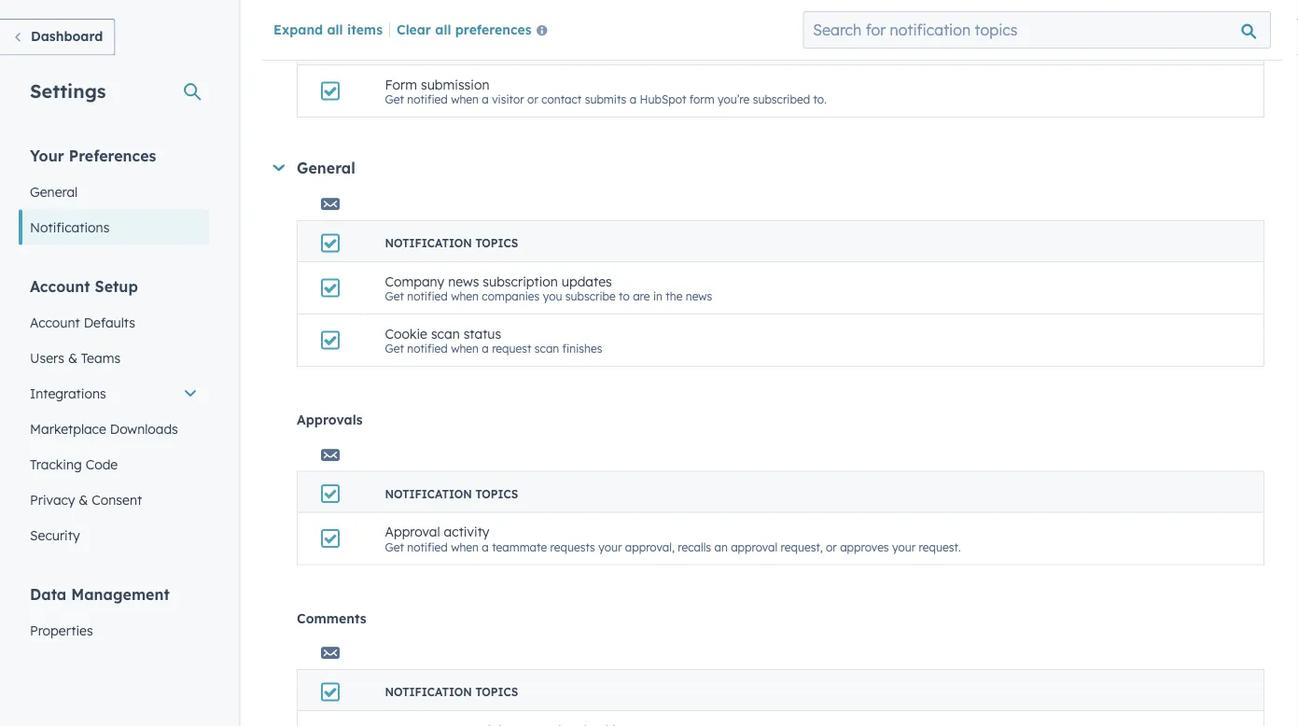 Task type: locate. For each thing, give the bounding box(es) containing it.
get left submission
[[385, 92, 404, 106]]

account up account defaults
[[30, 277, 90, 295]]

scan right request at the top of page
[[535, 341, 559, 355]]

general inside 'your preferences' element
[[30, 183, 78, 200]]

a left the visitor
[[482, 92, 489, 106]]

get inside the approval activity get notified when a teammate requests your approval, recalls an approval request, or approves your request.
[[385, 540, 404, 554]]

0 horizontal spatial news
[[448, 273, 479, 289]]

preferences
[[455, 21, 532, 37]]

0 vertical spatial &
[[68, 350, 77, 366]]

1 horizontal spatial or
[[826, 540, 837, 554]]

form submission get notified when a visitor or contact submits a hubspot form you're subscribed to.
[[385, 76, 827, 106]]

caret image
[[273, 164, 285, 171]]

notified left teammate
[[407, 540, 448, 554]]

notified inside the company news subscription updates get notified when companies you subscribe to are in the news
[[407, 289, 448, 303]]

your left request.
[[892, 540, 916, 554]]

2 notified from the top
[[407, 289, 448, 303]]

all inside the clear all preferences button
[[435, 21, 451, 37]]

when up 'status'
[[451, 289, 479, 303]]

1 get from the top
[[385, 92, 404, 106]]

your right requests
[[598, 540, 622, 554]]

cookie scan status get notified when a request scan finishes
[[385, 325, 602, 355]]

tracking code link
[[19, 447, 209, 482]]

get up cookie
[[385, 289, 404, 303]]

2 topics from the top
[[475, 236, 518, 250]]

notification topics
[[385, 39, 518, 53], [385, 236, 518, 250], [385, 487, 518, 501], [385, 685, 518, 699]]

news right company
[[448, 273, 479, 289]]

data management
[[30, 585, 170, 603]]

or
[[527, 92, 538, 106], [826, 540, 837, 554]]

account
[[30, 277, 90, 295], [30, 314, 80, 330]]

users & teams link
[[19, 340, 209, 376]]

& for users
[[68, 350, 77, 366]]

when left the visitor
[[451, 92, 479, 106]]

0 horizontal spatial &
[[68, 350, 77, 366]]

account inside account defaults link
[[30, 314, 80, 330]]

to
[[619, 289, 630, 303]]

4 when from the top
[[451, 540, 479, 554]]

3 get from the top
[[385, 341, 404, 355]]

notification
[[385, 39, 472, 53], [385, 236, 472, 250], [385, 487, 472, 501], [385, 685, 472, 699]]

a left teammate
[[482, 540, 489, 554]]

form
[[690, 92, 715, 106]]

notified left 'status'
[[407, 341, 448, 355]]

expand all items
[[273, 21, 383, 37]]

the
[[666, 289, 683, 303]]

account up users
[[30, 314, 80, 330]]

1 when from the top
[[451, 92, 479, 106]]

a inside the approval activity get notified when a teammate requests your approval, recalls an approval request, or approves your request.
[[482, 540, 489, 554]]

downloads
[[110, 420, 178, 437]]

get left activity at left
[[385, 540, 404, 554]]

setup
[[95, 277, 138, 295]]

expand all items button
[[273, 21, 383, 37]]

to.
[[813, 92, 827, 106]]

1 vertical spatial &
[[79, 491, 88, 508]]

3 notified from the top
[[407, 341, 448, 355]]

general button
[[272, 159, 1265, 177]]

3 topics from the top
[[475, 487, 518, 501]]

all left items
[[327, 21, 343, 37]]

0 vertical spatial or
[[527, 92, 538, 106]]

all right clear
[[435, 21, 451, 37]]

notifications link
[[19, 210, 209, 245]]

account setup
[[30, 277, 138, 295]]

all
[[327, 21, 343, 37], [435, 21, 451, 37]]

notified down clear
[[407, 92, 448, 106]]

dashboard link
[[0, 19, 115, 56]]

in
[[653, 289, 663, 303]]

marketplace downloads link
[[19, 411, 209, 447]]

or right the visitor
[[527, 92, 538, 106]]

subscribe
[[565, 289, 616, 303]]

1 notified from the top
[[407, 92, 448, 106]]

news right the
[[686, 289, 712, 303]]

0 vertical spatial account
[[30, 277, 90, 295]]

request
[[492, 341, 532, 355]]

settings
[[30, 79, 106, 102]]

or right the request,
[[826, 540, 837, 554]]

preferences
[[69, 146, 156, 165]]

1 notification from the top
[[385, 39, 472, 53]]

visitor
[[492, 92, 524, 106]]

&
[[68, 350, 77, 366], [79, 491, 88, 508]]

properties
[[30, 622, 93, 638]]

a
[[482, 92, 489, 106], [630, 92, 637, 106], [482, 341, 489, 355], [482, 540, 489, 554]]

2 when from the top
[[451, 289, 479, 303]]

1 your from the left
[[598, 540, 622, 554]]

are
[[633, 289, 650, 303]]

0 horizontal spatial general
[[30, 183, 78, 200]]

marketplace downloads
[[30, 420, 178, 437]]

2 get from the top
[[385, 289, 404, 303]]

topics
[[475, 39, 518, 53], [475, 236, 518, 250], [475, 487, 518, 501], [475, 685, 518, 699]]

1 all from the left
[[327, 21, 343, 37]]

1 account from the top
[[30, 277, 90, 295]]

clear
[[397, 21, 431, 37]]

get inside cookie scan status get notified when a request scan finishes
[[385, 341, 404, 355]]

approval
[[731, 540, 778, 554]]

0 horizontal spatial your
[[598, 540, 622, 554]]

management
[[71, 585, 170, 603]]

approval,
[[625, 540, 675, 554]]

when inside the approval activity get notified when a teammate requests your approval, recalls an approval request, or approves your request.
[[451, 540, 479, 554]]

when right approval
[[451, 540, 479, 554]]

scan left 'status'
[[431, 325, 460, 341]]

0 vertical spatial general
[[297, 159, 355, 177]]

a left request at the top of page
[[482, 341, 489, 355]]

account for account setup
[[30, 277, 90, 295]]

2 all from the left
[[435, 21, 451, 37]]

1 topics from the top
[[475, 39, 518, 53]]

your
[[598, 540, 622, 554], [892, 540, 916, 554]]

scan
[[431, 325, 460, 341], [535, 341, 559, 355]]

approvals
[[297, 412, 363, 428]]

code
[[86, 456, 118, 472]]

1 vertical spatial account
[[30, 314, 80, 330]]

activity
[[444, 523, 490, 540]]

1 notification topics from the top
[[385, 39, 518, 53]]

companies
[[482, 289, 540, 303]]

0 horizontal spatial scan
[[431, 325, 460, 341]]

get inside form submission get notified when a visitor or contact submits a hubspot form you're subscribed to.
[[385, 92, 404, 106]]

your
[[30, 146, 64, 165]]

data
[[30, 585, 67, 603]]

defaults
[[84, 314, 135, 330]]

when inside form submission get notified when a visitor or contact submits a hubspot form you're subscribed to.
[[451, 92, 479, 106]]

when left request at the top of page
[[451, 341, 479, 355]]

status
[[464, 325, 501, 341]]

get
[[385, 92, 404, 106], [385, 289, 404, 303], [385, 341, 404, 355], [385, 540, 404, 554]]

1 horizontal spatial &
[[79, 491, 88, 508]]

notified inside the approval activity get notified when a teammate requests your approval, recalls an approval request, or approves your request.
[[407, 540, 448, 554]]

notified up cookie
[[407, 289, 448, 303]]

2 notification from the top
[[385, 236, 472, 250]]

users & teams
[[30, 350, 120, 366]]

news
[[448, 273, 479, 289], [686, 289, 712, 303]]

when
[[451, 92, 479, 106], [451, 289, 479, 303], [451, 341, 479, 355], [451, 540, 479, 554]]

& right users
[[68, 350, 77, 366]]

when inside the company news subscription updates get notified when companies you subscribe to are in the news
[[451, 289, 479, 303]]

& for privacy
[[79, 491, 88, 508]]

an
[[714, 540, 728, 554]]

general right caret icon
[[297, 159, 355, 177]]

1 vertical spatial or
[[826, 540, 837, 554]]

2 account from the top
[[30, 314, 80, 330]]

teams
[[81, 350, 120, 366]]

1 horizontal spatial your
[[892, 540, 916, 554]]

get down company
[[385, 341, 404, 355]]

0 horizontal spatial or
[[527, 92, 538, 106]]

items
[[347, 21, 383, 37]]

4 notified from the top
[[407, 540, 448, 554]]

0 horizontal spatial all
[[327, 21, 343, 37]]

hubspot
[[640, 92, 686, 106]]

clear all preferences
[[397, 21, 532, 37]]

your preferences element
[[19, 145, 209, 245]]

general down your
[[30, 183, 78, 200]]

& right privacy on the left of page
[[79, 491, 88, 508]]

your preferences
[[30, 146, 156, 165]]

4 get from the top
[[385, 540, 404, 554]]

all for expand
[[327, 21, 343, 37]]

1 horizontal spatial all
[[435, 21, 451, 37]]

1 vertical spatial general
[[30, 183, 78, 200]]

3 when from the top
[[451, 341, 479, 355]]



Task type: vqa. For each thing, say whether or not it's contained in the screenshot.
2nd when from the bottom of the page
yes



Task type: describe. For each thing, give the bounding box(es) containing it.
company news subscription updates get notified when companies you subscribe to are in the news
[[385, 273, 712, 303]]

account setup element
[[19, 276, 209, 553]]

request,
[[781, 540, 823, 554]]

1 horizontal spatial general
[[297, 159, 355, 177]]

company
[[385, 273, 445, 289]]

privacy & consent link
[[19, 482, 209, 518]]

recalls
[[678, 540, 711, 554]]

teammate
[[492, 540, 547, 554]]

dashboard
[[31, 28, 103, 44]]

marketplace
[[30, 420, 106, 437]]

privacy
[[30, 491, 75, 508]]

consent
[[92, 491, 142, 508]]

security
[[30, 527, 80, 543]]

submits
[[585, 92, 627, 106]]

4 notification topics from the top
[[385, 685, 518, 699]]

notifications
[[30, 219, 110, 235]]

account for account defaults
[[30, 314, 80, 330]]

approves
[[840, 540, 889, 554]]

contact
[[542, 92, 582, 106]]

or inside the approval activity get notified when a teammate requests your approval, recalls an approval request, or approves your request.
[[826, 540, 837, 554]]

privacy & consent
[[30, 491, 142, 508]]

request.
[[919, 540, 961, 554]]

subscription
[[483, 273, 558, 289]]

2 notification topics from the top
[[385, 236, 518, 250]]

all for clear
[[435, 21, 451, 37]]

clear all preferences button
[[397, 19, 555, 42]]

notified inside form submission get notified when a visitor or contact submits a hubspot form you're subscribed to.
[[407, 92, 448, 106]]

3 notification topics from the top
[[385, 487, 518, 501]]

updates
[[562, 273, 612, 289]]

1 horizontal spatial scan
[[535, 341, 559, 355]]

approval activity get notified when a teammate requests your approval, recalls an approval request, or approves your request.
[[385, 523, 961, 554]]

cookie
[[385, 325, 427, 341]]

comments
[[297, 610, 366, 626]]

subscribed
[[753, 92, 810, 106]]

get inside the company news subscription updates get notified when companies you subscribe to are in the news
[[385, 289, 404, 303]]

3 notification from the top
[[385, 487, 472, 501]]

or inside form submission get notified when a visitor or contact submits a hubspot form you're subscribed to.
[[527, 92, 538, 106]]

account defaults link
[[19, 305, 209, 340]]

general link
[[19, 174, 209, 210]]

notified inside cookie scan status get notified when a request scan finishes
[[407, 341, 448, 355]]

requests
[[550, 540, 595, 554]]

approval
[[385, 523, 440, 540]]

you
[[543, 289, 562, 303]]

integrations
[[30, 385, 106, 401]]

a right submits
[[630, 92, 637, 106]]

properties link
[[19, 613, 209, 648]]

integrations button
[[19, 376, 209, 411]]

4 topics from the top
[[475, 685, 518, 699]]

data management element
[[19, 584, 209, 726]]

tracking code
[[30, 456, 118, 472]]

4 notification from the top
[[385, 685, 472, 699]]

when inside cookie scan status get notified when a request scan finishes
[[451, 341, 479, 355]]

Search for notification topics search field
[[803, 11, 1271, 49]]

finishes
[[562, 341, 602, 355]]

account defaults
[[30, 314, 135, 330]]

a inside cookie scan status get notified when a request scan finishes
[[482, 341, 489, 355]]

1 horizontal spatial news
[[686, 289, 712, 303]]

security link
[[19, 518, 209, 553]]

users
[[30, 350, 64, 366]]

2 your from the left
[[892, 540, 916, 554]]

you're
[[718, 92, 750, 106]]

form
[[385, 76, 417, 92]]

submission
[[421, 76, 490, 92]]

tracking
[[30, 456, 82, 472]]

expand
[[273, 21, 323, 37]]



